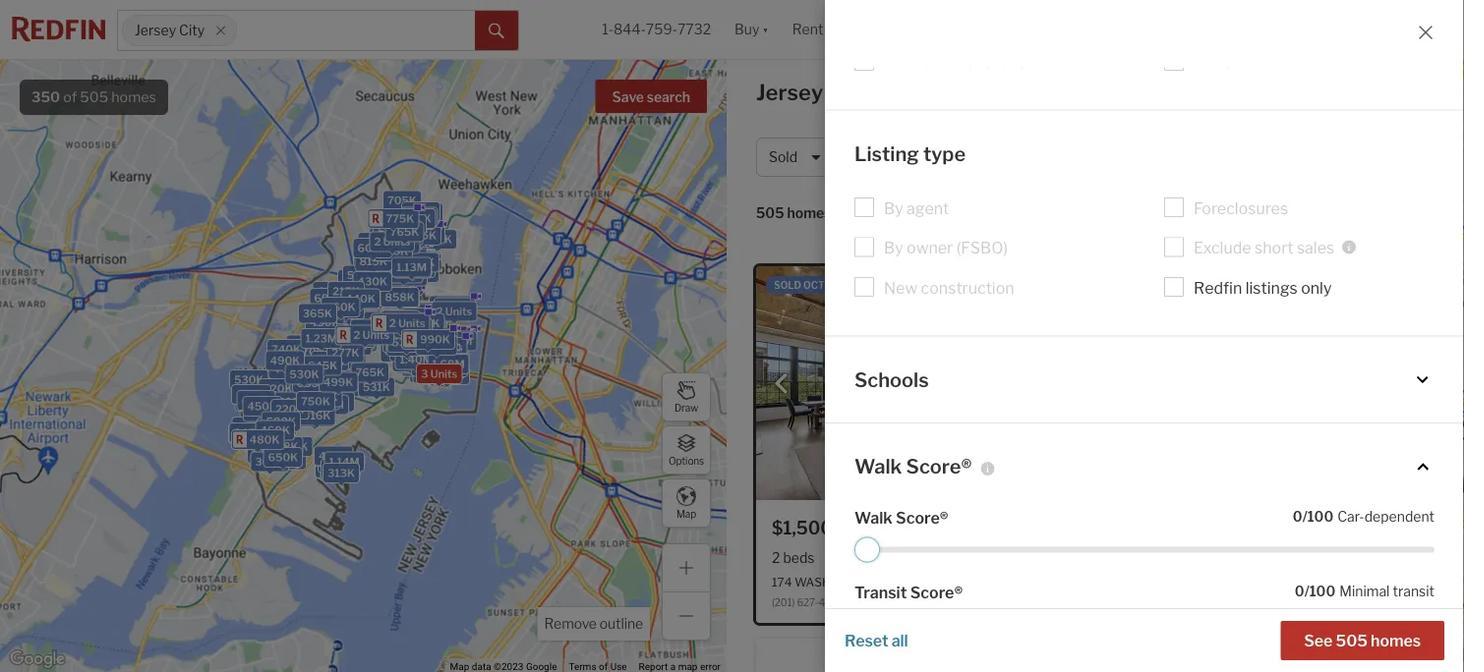 Task type: describe. For each thing, give the bounding box(es) containing it.
1 vertical spatial 360k
[[394, 256, 424, 269]]

380k
[[356, 279, 386, 292]]

1 horizontal spatial 645k
[[308, 360, 338, 373]]

listings
[[1246, 279, 1298, 298]]

868k
[[293, 339, 322, 352]]

$1,500,220
[[772, 517, 872, 539]]

586k
[[318, 451, 348, 463]]

4, for sep
[[1173, 279, 1182, 291]]

1 vertical spatial 595k
[[401, 262, 431, 274]]

398k
[[410, 317, 440, 330]]

1 walk from the top
[[855, 455, 902, 480]]

1.46m
[[396, 328, 428, 341]]

615k
[[369, 313, 396, 326]]

0 horizontal spatial city,
[[828, 79, 874, 106]]

0 horizontal spatial 475k
[[248, 406, 277, 418]]

0 /100 car-dependent
[[1293, 510, 1435, 526]]

1 vertical spatial 5 units
[[406, 361, 442, 373]]

2 vertical spatial 660k
[[300, 411, 330, 424]]

1 horizontal spatial 875k
[[384, 314, 413, 327]]

price for price reduced
[[1194, 53, 1232, 72]]

transit score®
[[855, 584, 963, 603]]

250k
[[306, 336, 335, 349]]

1.88m
[[423, 368, 456, 381]]

1.30m
[[397, 310, 430, 323]]

289k
[[397, 329, 427, 342]]

1 horizontal spatial 1.09m
[[406, 306, 439, 319]]

owner
[[907, 239, 953, 258]]

sq for 1870
[[1244, 550, 1259, 567]]

kennedy
[[1150, 575, 1207, 589]]

1.05m
[[388, 221, 421, 234]]

675k
[[390, 238, 419, 251]]

2 vertical spatial 835k
[[325, 345, 355, 358]]

599k
[[274, 393, 304, 406]]

1 vertical spatial 700k
[[390, 260, 420, 273]]

1 vertical spatial 365k
[[303, 307, 332, 320]]

1 vertical spatial 620k
[[263, 383, 293, 396]]

1.28m
[[439, 301, 471, 314]]

reset all button
[[845, 622, 909, 661]]

1 vertical spatial 660k
[[256, 396, 286, 409]]

1 vertical spatial 650k
[[416, 361, 446, 373]]

262k
[[314, 355, 343, 367]]

865k
[[390, 258, 420, 271]]

0 vertical spatial 385k
[[401, 225, 431, 238]]

170k
[[297, 346, 324, 358]]

0 vertical spatial 700k
[[369, 244, 399, 256]]

3b,
[[919, 575, 937, 589]]

0 horizontal spatial 285k
[[317, 315, 347, 327]]

0 vertical spatial 1.00m
[[337, 334, 370, 347]]

844-
[[614, 21, 646, 38]]

0 horizontal spatial 530k
[[234, 374, 264, 387]]

1 vertical spatial 440k
[[240, 395, 270, 408]]

2 baths
[[826, 550, 873, 567]]

325k
[[334, 313, 363, 326]]

type for home type
[[989, 149, 1018, 166]]

score® for transit
[[911, 584, 963, 603]]

favorite button checkbox
[[1391, 516, 1416, 542]]

1 horizontal spatial 1.00m
[[414, 367, 447, 380]]

1 vertical spatial 500k
[[354, 323, 384, 336]]

1 horizontal spatial 590k
[[368, 315, 398, 328]]

1 vertical spatial 645k
[[234, 427, 263, 439]]

0 vertical spatial 4
[[434, 300, 441, 312]]

0 vertical spatial 660k
[[332, 321, 362, 334]]

513k
[[314, 349, 341, 362]]

draw
[[675, 403, 698, 414]]

313k
[[328, 467, 355, 480]]

1 180k from the top
[[262, 437, 290, 450]]

0 vertical spatial 585k
[[295, 340, 325, 353]]

price inside the $1,500,220 last sold price
[[930, 523, 959, 538]]

430k
[[358, 276, 388, 288]]

1 vertical spatial 420k
[[308, 391, 338, 404]]

1.68m
[[432, 358, 465, 371]]

jersey up sold button
[[756, 79, 823, 106]]

new construction
[[884, 279, 1015, 298]]

1 vertical spatial 4
[[426, 342, 434, 354]]

1 horizontal spatial 815k
[[405, 211, 433, 224]]

0 vertical spatial 505
[[80, 89, 108, 106]]

agent
[[907, 199, 949, 218]]

770k
[[362, 242, 390, 255]]

1 vertical spatial 990k
[[433, 361, 463, 374]]

/100 for transit score®
[[1305, 584, 1336, 601]]

1 vertical spatial 460k
[[260, 424, 290, 437]]

2 horizontal spatial 540k
[[385, 314, 415, 327]]

1 horizontal spatial 705k
[[388, 194, 417, 207]]

495k
[[385, 346, 415, 359]]

1.37m
[[390, 320, 422, 333]]

535k
[[392, 336, 421, 349]]

1.14m
[[329, 456, 360, 469]]

0 vertical spatial 1.40m
[[391, 340, 424, 353]]

220k down 715k
[[275, 403, 304, 416]]

880k
[[358, 258, 388, 271]]

2 vertical spatial 1.60m
[[291, 339, 324, 352]]

for
[[986, 79, 1016, 106]]

bath
[[1173, 550, 1203, 567]]

1.18m
[[405, 355, 435, 367]]

blvd,
[[1210, 575, 1236, 589]]

1 vertical spatial 845k
[[352, 381, 382, 394]]

1-844-759-7732 link
[[602, 21, 711, 38]]

767k
[[407, 209, 435, 221]]

1 horizontal spatial 740k
[[395, 346, 424, 359]]

449k
[[319, 450, 349, 463]]

save
[[612, 89, 644, 106]]

825k
[[367, 253, 396, 266]]

oct
[[804, 279, 825, 291]]

862k
[[338, 339, 367, 352]]

2 vertical spatial 650k
[[268, 452, 298, 464]]

1870 kennedy blvd, jersey city, nj 07305 (201) 208-4805
[[1119, 575, 1358, 609]]

0 vertical spatial score®
[[907, 455, 972, 480]]

2 vertical spatial 640k
[[399, 358, 429, 370]]

exclude land leases
[[884, 53, 1026, 72]]

0 vertical spatial 365k
[[334, 292, 364, 305]]

2 horizontal spatial 800k
[[424, 354, 455, 367]]

1 horizontal spatial 655k
[[379, 245, 408, 258]]

price reduced
[[1194, 53, 1296, 72]]

2 vertical spatial 385k
[[343, 336, 373, 349]]

680k
[[314, 292, 344, 305]]

174 washington st unit 3b, jersey city, nj 07302 (201) 627-4947
[[772, 575, 1058, 609]]

0 horizontal spatial 540k
[[266, 452, 296, 465]]

city, inside 1870 kennedy blvd, jersey city, nj 07305 (201) 208-4805
[[1277, 575, 1301, 589]]

search
[[647, 89, 691, 106]]

sold for sold sep 4, 2023
[[1121, 279, 1149, 291]]

1 horizontal spatial 800k
[[391, 212, 422, 225]]

0 vertical spatial 475k
[[355, 323, 384, 336]]

by owner (fsbo)
[[884, 239, 1008, 258]]

save search
[[612, 89, 691, 106]]

580 sq ft
[[1213, 550, 1273, 567]]

0 horizontal spatial 5
[[406, 361, 413, 373]]

480k up 730k
[[320, 287, 350, 300]]

1 horizontal spatial 530k
[[290, 368, 319, 381]]

0 vertical spatial 595k
[[378, 225, 407, 238]]

sold inside the $1,500,220 last sold price
[[903, 523, 928, 538]]

home type button
[[934, 138, 1055, 177]]

0 vertical spatial 835k
[[376, 226, 405, 239]]

transit
[[855, 584, 907, 603]]

1.24m
[[299, 374, 331, 387]]

1 vertical spatial 590k
[[266, 416, 296, 428]]

509k
[[270, 384, 300, 397]]

2023 for sold oct 4, 2023
[[838, 279, 864, 291]]

previous button image
[[772, 374, 792, 394]]

(201) inside 174 washington st unit 3b, jersey city, nj 07302 (201) 627-4947
[[772, 597, 795, 609]]

1 vertical spatial 1.41m
[[391, 321, 422, 333]]

1-844-759-7732
[[602, 21, 711, 38]]

480k up 362k
[[250, 434, 280, 447]]

1 1.12m from the top
[[417, 334, 448, 347]]

208-
[[1144, 597, 1167, 609]]

nj inside 174 washington st unit 3b, jersey city, nj 07302 (201) 627-4947
[[1004, 575, 1018, 589]]

305k
[[360, 277, 390, 290]]

0 vertical spatial 500k
[[347, 269, 377, 282]]

2.65m
[[400, 343, 434, 356]]

1 vertical spatial 875k
[[326, 463, 355, 475]]

favorite button image
[[1391, 516, 1416, 542]]

exclude for exclude land leases
[[884, 53, 942, 72]]

1.75m
[[404, 328, 436, 340]]

944k
[[389, 256, 419, 269]]

1.20m
[[394, 314, 426, 327]]

schools
[[855, 368, 929, 392]]

0 vertical spatial 5
[[414, 334, 421, 347]]

1 horizontal spatial 520k
[[397, 356, 427, 369]]

0 for transit score®
[[1295, 584, 1305, 601]]

1 vertical spatial 540k
[[319, 353, 349, 366]]

1.15m
[[321, 329, 352, 342]]

1 horizontal spatial 460k
[[326, 301, 356, 314]]

sold for sold oct 4, 2023
[[774, 279, 802, 291]]

1 vertical spatial 1.40m
[[400, 353, 433, 366]]

390k
[[291, 340, 321, 352]]

jersey inside 174 washington st unit 3b, jersey city, nj 07302 (201) 627-4947
[[940, 575, 975, 589]]

0 horizontal spatial nj
[[878, 79, 904, 106]]

1 vertical spatial 835k
[[343, 314, 373, 327]]

2 beds
[[772, 550, 815, 567]]

789k
[[386, 237, 415, 250]]

1 for 1 bed
[[1119, 550, 1126, 567]]

0 vertical spatial 5 units
[[414, 334, 451, 347]]

of
[[63, 89, 77, 106]]

bed
[[1129, 550, 1153, 567]]

1 vertical spatial 505
[[756, 205, 785, 222]]

0 vertical spatial 450k
[[310, 316, 340, 329]]

1.03m
[[417, 364, 450, 377]]

0 vertical spatial 420k
[[401, 340, 430, 352]]

1 horizontal spatial 725k
[[316, 355, 344, 368]]

0 vertical spatial 1.60m
[[374, 229, 407, 242]]

redfin
[[1194, 279, 1243, 298]]

580
[[1213, 550, 1241, 567]]

525k
[[398, 339, 427, 351]]

0 vertical spatial 4 units
[[434, 300, 470, 312]]

reduced
[[1236, 53, 1296, 72]]

walk score® link
[[855, 454, 1435, 481]]

2 vertical spatial 800k
[[322, 459, 352, 472]]

0 vertical spatial 360k
[[402, 212, 432, 225]]

0 vertical spatial 1.41m
[[407, 255, 437, 268]]

beds
[[783, 550, 815, 567]]

4947
[[819, 597, 844, 609]]

955k
[[423, 233, 452, 246]]

2 walk from the top
[[855, 510, 893, 529]]



Task type: vqa. For each thing, say whether or not it's contained in the screenshot.
disclaimer icon corresponding to listed
no



Task type: locate. For each thing, give the bounding box(es) containing it.
1 horizontal spatial homes
[[787, 205, 832, 222]]

2023 right sep
[[1184, 279, 1210, 291]]

1 vertical spatial 585k
[[255, 395, 285, 408]]

365k down 586k on the left bottom
[[325, 465, 354, 478]]

1 horizontal spatial 585k
[[295, 340, 325, 353]]

price for price
[[856, 149, 889, 166]]

nj left homes
[[878, 79, 904, 106]]

1 vertical spatial 655k
[[297, 377, 327, 390]]

350
[[31, 89, 60, 106]]

475k up the 635k
[[248, 406, 277, 418]]

2 vertical spatial 700k
[[332, 358, 362, 371]]

0 horizontal spatial 505
[[80, 89, 108, 106]]

1 ft from the left
[[942, 550, 952, 567]]

845k
[[381, 235, 411, 248], [352, 381, 382, 394]]

type up agent on the top right of page
[[924, 142, 966, 166]]

4 left 7
[[426, 342, 434, 354]]

1 horizontal spatial 440k
[[346, 293, 376, 306]]

0 horizontal spatial 460k
[[260, 424, 290, 437]]

city, inside 174 washington st unit 3b, jersey city, nj 07302 (201) 627-4947
[[978, 575, 1002, 589]]

480k up 670k
[[261, 422, 292, 434]]

405k
[[356, 279, 386, 291]]

585k
[[295, 340, 325, 353], [255, 395, 285, 408]]

4, right sep
[[1173, 279, 1182, 291]]

google image
[[5, 647, 70, 673]]

2 walk score® from the top
[[855, 510, 949, 529]]

1 1 from the left
[[1119, 550, 1126, 567]]

/100
[[1303, 510, 1334, 526], [1305, 584, 1336, 601]]

0 vertical spatial 990k
[[420, 334, 450, 346]]

None range field
[[855, 538, 1435, 564], [855, 613, 1435, 638], [855, 538, 1435, 564], [855, 613, 1435, 638]]

537k
[[399, 351, 428, 363]]

2023 for sold sep 4, 2023
[[1184, 279, 1210, 291]]

/100 left car- on the bottom right
[[1303, 510, 1334, 526]]

save search button
[[596, 80, 707, 113]]

320k
[[319, 374, 348, 387]]

4
[[434, 300, 441, 312], [426, 342, 434, 354]]

0 vertical spatial 845k
[[381, 235, 411, 248]]

4, for oct
[[827, 279, 836, 291]]

2 sq from the left
[[1244, 550, 1259, 567]]

0 horizontal spatial 645k
[[234, 427, 263, 439]]

ft right 1,446
[[942, 550, 952, 567]]

1,446
[[884, 550, 920, 567]]

:
[[884, 205, 888, 222]]

unit
[[894, 575, 916, 589]]

0 vertical spatial 650k
[[380, 327, 410, 339]]

walk up the $1,500,220 last sold price at bottom
[[855, 455, 902, 480]]

sold left sep
[[1121, 279, 1149, 291]]

(201) inside 1870 kennedy blvd, jersey city, nj 07305 (201) 208-4805
[[1119, 597, 1142, 609]]

0 horizontal spatial exclude
[[884, 53, 942, 72]]

price left the reduced
[[1194, 53, 1232, 72]]

475k down 470k on the top of the page
[[355, 323, 384, 336]]

1 by from the top
[[884, 199, 904, 218]]

858k
[[385, 291, 415, 304]]

1 vertical spatial 640k
[[388, 275, 418, 288]]

sq up 3b,
[[923, 550, 939, 567]]

price button
[[843, 138, 926, 177]]

jersey inside 1870 kennedy blvd, jersey city, nj 07305 (201) 208-4805
[[1239, 575, 1274, 589]]

1.10m
[[370, 243, 401, 256]]

walk score® up 1,446
[[855, 510, 949, 529]]

sort
[[856, 205, 884, 222]]

/100 for walk score®
[[1303, 510, 1334, 526]]

499k
[[324, 376, 353, 389]]

2 180k from the top
[[262, 438, 290, 451]]

0 vertical spatial exclude
[[884, 53, 942, 72]]

1 left bath
[[1164, 550, 1170, 567]]

2 2023 from the left
[[1184, 279, 1210, 291]]

type right home
[[989, 149, 1018, 166]]

sort : recommended
[[856, 205, 990, 222]]

1 vertical spatial 725k
[[280, 441, 308, 454]]

705k up 885k
[[388, 194, 417, 207]]

by down :
[[884, 239, 904, 258]]

0 vertical spatial 705k
[[388, 194, 417, 207]]

2 sold from the left
[[1121, 279, 1149, 291]]

940k
[[405, 256, 435, 269]]

nj inside 1870 kennedy blvd, jersey city, nj 07305 (201) 208-4805
[[1303, 575, 1317, 589]]

0 horizontal spatial ft
[[942, 550, 952, 567]]

720k
[[384, 220, 412, 233]]

homes right of
[[111, 89, 156, 106]]

2 vertical spatial 595k
[[278, 396, 307, 409]]

505 inside button
[[1336, 632, 1368, 651]]

1 4, from the left
[[827, 279, 836, 291]]

2 by from the top
[[884, 239, 904, 258]]

1 horizontal spatial exclude
[[1194, 239, 1252, 258]]

sold left oct
[[774, 279, 802, 291]]

5 units
[[414, 334, 451, 347], [406, 361, 442, 373]]

0 horizontal spatial 620k
[[263, 383, 293, 396]]

0 horizontal spatial 1.09m
[[361, 297, 394, 309]]

1 vertical spatial sold
[[903, 523, 928, 538]]

0 vertical spatial 460k
[[326, 301, 356, 314]]

0 vertical spatial 440k
[[346, 293, 376, 306]]

jersey left city
[[135, 22, 176, 39]]

350 of 505 homes
[[31, 89, 156, 106]]

0 vertical spatial walk score®
[[855, 455, 972, 480]]

ft right 580
[[1262, 550, 1273, 567]]

0 horizontal spatial 705k
[[301, 375, 331, 387]]

1 horizontal spatial price
[[930, 523, 959, 538]]

1 horizontal spatial (201)
[[1119, 597, 1142, 609]]

exclude up redfin at top right
[[1194, 239, 1252, 258]]

1 horizontal spatial 450k
[[310, 316, 340, 329]]

665k
[[369, 316, 399, 329]]

1 vertical spatial 385k
[[389, 279, 419, 292]]

2023 right oct
[[838, 279, 864, 291]]

0 vertical spatial 800k
[[391, 212, 422, 225]]

photo of 174 washington st unit 3b, jersey city, nj 07302 image
[[756, 267, 1085, 501]]

(fsbo)
[[957, 239, 1008, 258]]

redfin listings only
[[1194, 279, 1332, 298]]

1.12m
[[417, 334, 448, 347], [417, 367, 448, 380]]

440k left 509k
[[240, 395, 270, 408]]

1 sq from the left
[[923, 550, 939, 567]]

0 vertical spatial walk
[[855, 455, 902, 480]]

530k up 429k
[[234, 374, 264, 387]]

0 horizontal spatial 440k
[[240, 395, 270, 408]]

by for by owner (fsbo)
[[884, 239, 904, 258]]

walk up baths
[[855, 510, 893, 529]]

sold up 505 homes
[[769, 149, 798, 166]]

nj left 07305
[[1303, 575, 1317, 589]]

2 vertical spatial 365k
[[325, 465, 354, 478]]

baths
[[837, 550, 873, 567]]

4 units up 1.68m
[[426, 342, 463, 354]]

homes down sold button
[[787, 205, 832, 222]]

505 right of
[[80, 89, 108, 106]]

1 vertical spatial 285k
[[317, 315, 347, 327]]

2 horizontal spatial price
[[1194, 53, 1232, 72]]

2.27m
[[395, 307, 428, 320]]

575k
[[342, 331, 371, 344]]

800k
[[391, 212, 422, 225], [424, 354, 455, 367], [322, 459, 352, 472]]

07305
[[1320, 575, 1358, 589]]

350k
[[323, 457, 353, 469]]

0 vertical spatial 285k
[[409, 206, 439, 219]]

1 horizontal spatial 620k
[[295, 354, 325, 367]]

365k down 680k
[[303, 307, 332, 320]]

0 left 07305
[[1295, 584, 1305, 601]]

220k down 499k
[[321, 396, 350, 409]]

1 2023 from the left
[[838, 279, 864, 291]]

1.01m
[[428, 360, 459, 373]]

627-
[[797, 597, 819, 609]]

4 up 1.80m
[[434, 300, 441, 312]]

score®
[[907, 455, 972, 480], [896, 510, 949, 529], [911, 584, 963, 603]]

1 vertical spatial 450k
[[247, 400, 277, 413]]

remove jersey city image
[[215, 25, 227, 36]]

city, left 07302
[[978, 575, 1002, 589]]

photo of 1870 kennedy blvd, jersey city, nj 07305 image
[[1104, 267, 1432, 501]]

recommended button
[[888, 204, 1006, 223]]

2 4, from the left
[[1173, 279, 1182, 291]]

price up 1,446 sq ft
[[930, 523, 959, 538]]

505 down sold button
[[756, 205, 785, 222]]

options
[[669, 456, 704, 467]]

1 vertical spatial 0
[[1295, 584, 1305, 601]]

1 left bed
[[1119, 550, 1126, 567]]

0 horizontal spatial sq
[[923, 550, 939, 567]]

899k
[[396, 344, 426, 357]]

505 right see
[[1336, 632, 1368, 651]]

1 sold from the left
[[774, 279, 802, 291]]

0 vertical spatial 620k
[[295, 354, 325, 367]]

city, left 07305
[[1277, 575, 1301, 589]]

ft for 1870
[[1262, 550, 1273, 567]]

550k
[[401, 213, 431, 226]]

1 for 1 bath
[[1164, 550, 1170, 567]]

1 vertical spatial 815k
[[360, 255, 387, 268]]

1 vertical spatial 1.60m
[[392, 318, 425, 330]]

1.09m
[[361, 297, 394, 309], [406, 306, 439, 319]]

645k down 429k
[[234, 427, 263, 439]]

price up sort
[[856, 149, 889, 166]]

0 horizontal spatial 1
[[1119, 550, 1126, 567]]

4,
[[827, 279, 836, 291], [1173, 279, 1182, 291]]

ft
[[942, 550, 952, 567], [1262, 550, 1273, 567]]

0 vertical spatial 640k
[[362, 236, 393, 249]]

0 vertical spatial 655k
[[379, 245, 408, 258]]

0 horizontal spatial type
[[924, 142, 966, 166]]

215k
[[333, 285, 360, 298]]

1.35m
[[391, 313, 423, 325]]

sold
[[769, 149, 798, 166], [903, 523, 928, 538]]

exclude up jersey city, nj homes for sale
[[884, 53, 942, 72]]

homes down the transit
[[1371, 632, 1421, 651]]

1 vertical spatial 4 units
[[426, 342, 463, 354]]

(201) down the 174
[[772, 597, 795, 609]]

/100 left minimal at bottom
[[1305, 584, 1336, 601]]

280k
[[393, 231, 422, 244]]

walk score® up last
[[855, 455, 972, 480]]

1.41m
[[407, 255, 437, 268], [391, 321, 422, 333]]

0 /100 minimal transit
[[1295, 584, 1435, 601]]

394k
[[342, 274, 372, 286]]

0 horizontal spatial 420k
[[252, 447, 281, 460]]

remove
[[544, 616, 597, 633]]

0 horizontal spatial homes
[[111, 89, 156, 106]]

1 vertical spatial 705k
[[301, 375, 331, 387]]

780k
[[389, 230, 418, 242]]

531k
[[363, 381, 390, 394]]

0 vertical spatial 520k
[[348, 325, 378, 337]]

2.90m
[[425, 361, 459, 374]]

jersey city
[[135, 22, 205, 39]]

1 (201) from the left
[[772, 597, 795, 609]]

2 horizontal spatial city,
[[1277, 575, 1301, 589]]

jersey right 3b,
[[940, 575, 975, 589]]

None search field
[[238, 11, 475, 50]]

0 horizontal spatial 585k
[[255, 395, 285, 408]]

2 1 from the left
[[1164, 550, 1170, 567]]

ft for $1,500,220
[[942, 550, 952, 567]]

sq for $1,500,220
[[923, 550, 939, 567]]

4 units up 1.80m
[[434, 300, 470, 312]]

658k
[[269, 440, 299, 453]]

0 left car- on the bottom right
[[1293, 510, 1303, 526]]

minimal
[[1340, 584, 1390, 601]]

0 horizontal spatial sold
[[774, 279, 802, 291]]

photo of 6 alexander ct, jersey city, nj 07305 image
[[1104, 639, 1432, 673]]

645k
[[308, 360, 338, 373], [234, 427, 263, 439]]

2 vertical spatial price
[[930, 523, 959, 538]]

440k down 380k
[[346, 293, 376, 306]]

1 horizontal spatial nj
[[1004, 575, 1018, 589]]

705k up 609k
[[301, 375, 331, 387]]

0 vertical spatial 875k
[[384, 314, 413, 327]]

0 vertical spatial 645k
[[308, 360, 338, 373]]

by left agent on the top right of page
[[884, 199, 904, 218]]

1 vertical spatial /100
[[1305, 584, 1336, 601]]

740k
[[272, 343, 301, 356], [395, 346, 424, 359]]

1.36m
[[421, 340, 453, 352]]

exclude for exclude short sales
[[1194, 239, 1252, 258]]

(201) down 1870
[[1119, 597, 1142, 609]]

2 horizontal spatial 650k
[[416, 361, 446, 373]]

0 for walk score®
[[1293, 510, 1303, 526]]

0 vertical spatial price
[[1194, 53, 1232, 72]]

838k
[[398, 262, 427, 275]]

sq right 580
[[1244, 550, 1259, 567]]

490k
[[270, 355, 300, 368]]

1 horizontal spatial 420k
[[308, 391, 338, 404]]

1.45m
[[391, 321, 424, 334]]

map region
[[0, 0, 788, 673]]

listing type
[[855, 142, 966, 166]]

2 horizontal spatial 505
[[1336, 632, 1368, 651]]

365k up '315k'
[[334, 292, 364, 305]]

1 walk score® from the top
[[855, 455, 972, 480]]

895k
[[390, 338, 420, 351]]

0 horizontal spatial 650k
[[268, 452, 298, 464]]

230k
[[295, 377, 324, 389]]

660k
[[332, 321, 362, 334], [256, 396, 286, 409], [300, 411, 330, 424]]

1 vertical spatial homes
[[787, 205, 832, 222]]

type inside button
[[989, 149, 1018, 166]]

620k down 390k
[[295, 354, 325, 367]]

530k down 749k
[[290, 368, 319, 381]]

1 vertical spatial 520k
[[397, 356, 427, 369]]

sq
[[923, 550, 939, 567], [1244, 550, 1259, 567]]

0 horizontal spatial (201)
[[772, 597, 795, 609]]

sold right last
[[903, 523, 928, 538]]

2 1.12m from the top
[[417, 367, 448, 380]]

2 ft from the left
[[1262, 550, 1273, 567]]

foreclosures
[[1194, 199, 1289, 218]]

submit search image
[[489, 23, 504, 39]]

2 (201) from the left
[[1119, 597, 1142, 609]]

362k
[[255, 456, 284, 469]]

sold inside button
[[769, 149, 798, 166]]

840k
[[382, 267, 412, 280]]

0 vertical spatial homes
[[111, 89, 156, 106]]

price inside button
[[856, 149, 889, 166]]

new
[[884, 279, 918, 298]]

nj left 07302
[[1004, 575, 1018, 589]]

2 horizontal spatial nj
[[1303, 575, 1317, 589]]

1 bed
[[1119, 550, 1153, 567]]

map
[[677, 509, 697, 521]]

city, up listing
[[828, 79, 874, 106]]

450k down 509k
[[247, 400, 277, 413]]

0 horizontal spatial 2023
[[838, 279, 864, 291]]

1 horizontal spatial ft
[[1262, 550, 1273, 567]]

land
[[945, 53, 976, 72]]

remove outline button
[[538, 608, 650, 641]]

homes inside "see 505 homes" button
[[1371, 632, 1421, 651]]

220k up 658k
[[261, 425, 290, 437]]

score® for walk
[[896, 510, 949, 529]]

0 horizontal spatial 815k
[[360, 255, 387, 268]]

by for by agent
[[884, 199, 904, 218]]

type for listing type
[[924, 142, 966, 166]]

265k
[[389, 254, 418, 267]]

1 horizontal spatial 650k
[[380, 327, 410, 339]]

450k up the 1.23m
[[310, 316, 340, 329]]

1 vertical spatial price
[[856, 149, 889, 166]]

520k
[[348, 325, 378, 337], [397, 356, 427, 369]]

jersey down 580 sq ft
[[1239, 575, 1274, 589]]

0 horizontal spatial 740k
[[272, 343, 301, 356]]

835k
[[376, 226, 405, 239], [343, 314, 373, 327], [325, 345, 355, 358]]

4, right oct
[[827, 279, 836, 291]]

1 horizontal spatial 2023
[[1184, 279, 1210, 291]]

1 horizontal spatial 5
[[414, 334, 421, 347]]

only
[[1302, 279, 1332, 298]]

2 vertical spatial 500k
[[263, 454, 293, 467]]

645k up 1.24m
[[308, 360, 338, 373]]

620k down 445k
[[263, 383, 293, 396]]

outline
[[600, 616, 643, 633]]

2 horizontal spatial 420k
[[401, 340, 430, 352]]



